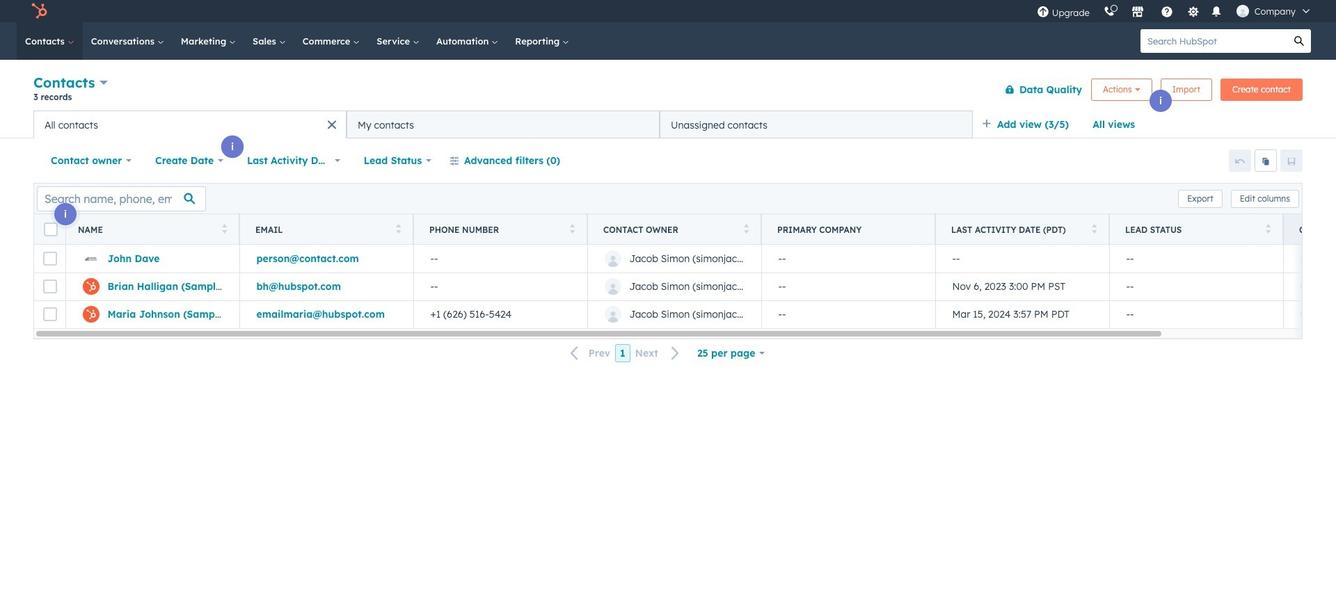 Task type: locate. For each thing, give the bounding box(es) containing it.
Search HubSpot search field
[[1141, 29, 1287, 53]]

press to sort. image
[[1092, 224, 1097, 233], [1265, 224, 1271, 233]]

press to sort. image for first press to sort. element from right
[[1265, 224, 1271, 233]]

1 press to sort. image from the left
[[222, 224, 227, 233]]

2 press to sort. image from the left
[[396, 224, 401, 233]]

2 press to sort. element from the left
[[396, 224, 401, 236]]

6 press to sort. element from the left
[[1265, 224, 1271, 236]]

3 press to sort. image from the left
[[570, 224, 575, 233]]

pagination navigation
[[562, 344, 688, 363]]

menu
[[1030, 0, 1319, 22]]

press to sort. image for 4th press to sort. element from left
[[744, 224, 749, 233]]

banner
[[33, 71, 1303, 111]]

press to sort. element
[[222, 224, 227, 236], [396, 224, 401, 236], [570, 224, 575, 236], [744, 224, 749, 236], [1092, 224, 1097, 236], [1265, 224, 1271, 236]]

3 press to sort. element from the left
[[570, 224, 575, 236]]

4 press to sort. image from the left
[[744, 224, 749, 233]]

1 press to sort. image from the left
[[1092, 224, 1097, 233]]

press to sort. image for fifth press to sort. element
[[1092, 224, 1097, 233]]

marketplaces image
[[1131, 6, 1144, 19]]

press to sort. image for fourth press to sort. element from the right
[[570, 224, 575, 233]]

column header
[[761, 214, 936, 245]]

1 horizontal spatial press to sort. image
[[1265, 224, 1271, 233]]

4 press to sort. element from the left
[[744, 224, 749, 236]]

press to sort. image for second press to sort. element
[[396, 224, 401, 233]]

0 horizontal spatial press to sort. image
[[1092, 224, 1097, 233]]

press to sort. image
[[222, 224, 227, 233], [396, 224, 401, 233], [570, 224, 575, 233], [744, 224, 749, 233]]

2 press to sort. image from the left
[[1265, 224, 1271, 233]]



Task type: describe. For each thing, give the bounding box(es) containing it.
1 press to sort. element from the left
[[222, 224, 227, 236]]

Search name, phone, email addresses, or company search field
[[37, 186, 206, 211]]

jacob simon image
[[1236, 5, 1249, 17]]

press to sort. image for 1st press to sort. element from the left
[[222, 224, 227, 233]]

5 press to sort. element from the left
[[1092, 224, 1097, 236]]



Task type: vqa. For each thing, say whether or not it's contained in the screenshot.
second Press to sort. element from left
yes



